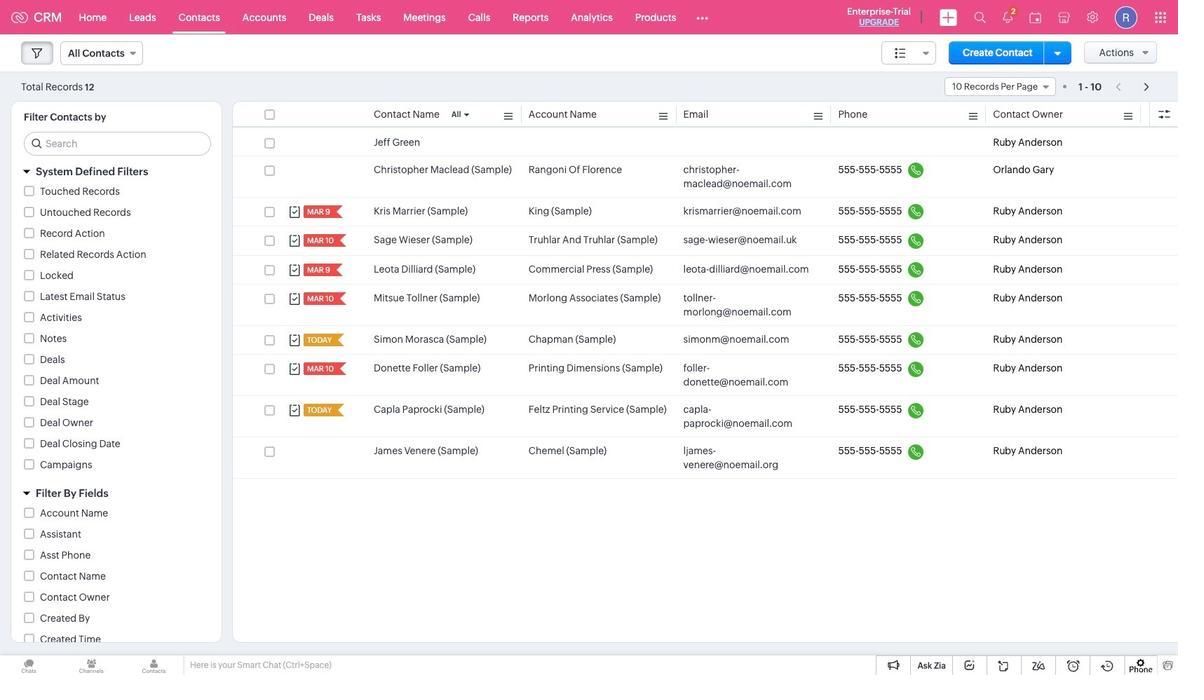 Task type: describe. For each thing, give the bounding box(es) containing it.
search element
[[966, 0, 995, 34]]

profile image
[[1116, 6, 1138, 28]]

profile element
[[1107, 0, 1147, 34]]

create menu image
[[940, 9, 958, 26]]

logo image
[[11, 12, 28, 23]]

channels image
[[63, 656, 120, 676]]

signals element
[[995, 0, 1022, 34]]

Other Modules field
[[688, 6, 718, 28]]

chats image
[[0, 656, 58, 676]]

calendar image
[[1030, 12, 1042, 23]]



Task type: vqa. For each thing, say whether or not it's contained in the screenshot.
the Create Menu element
yes



Task type: locate. For each thing, give the bounding box(es) containing it.
None field
[[60, 41, 143, 65], [882, 41, 937, 65], [945, 77, 1057, 96], [60, 41, 143, 65], [945, 77, 1057, 96]]

search image
[[975, 11, 987, 23]]

create menu element
[[932, 0, 966, 34]]

none field size
[[882, 41, 937, 65]]

row group
[[233, 129, 1179, 480]]

contacts image
[[125, 656, 183, 676]]

size image
[[896, 47, 907, 60]]

Search text field
[[25, 133, 211, 155]]



